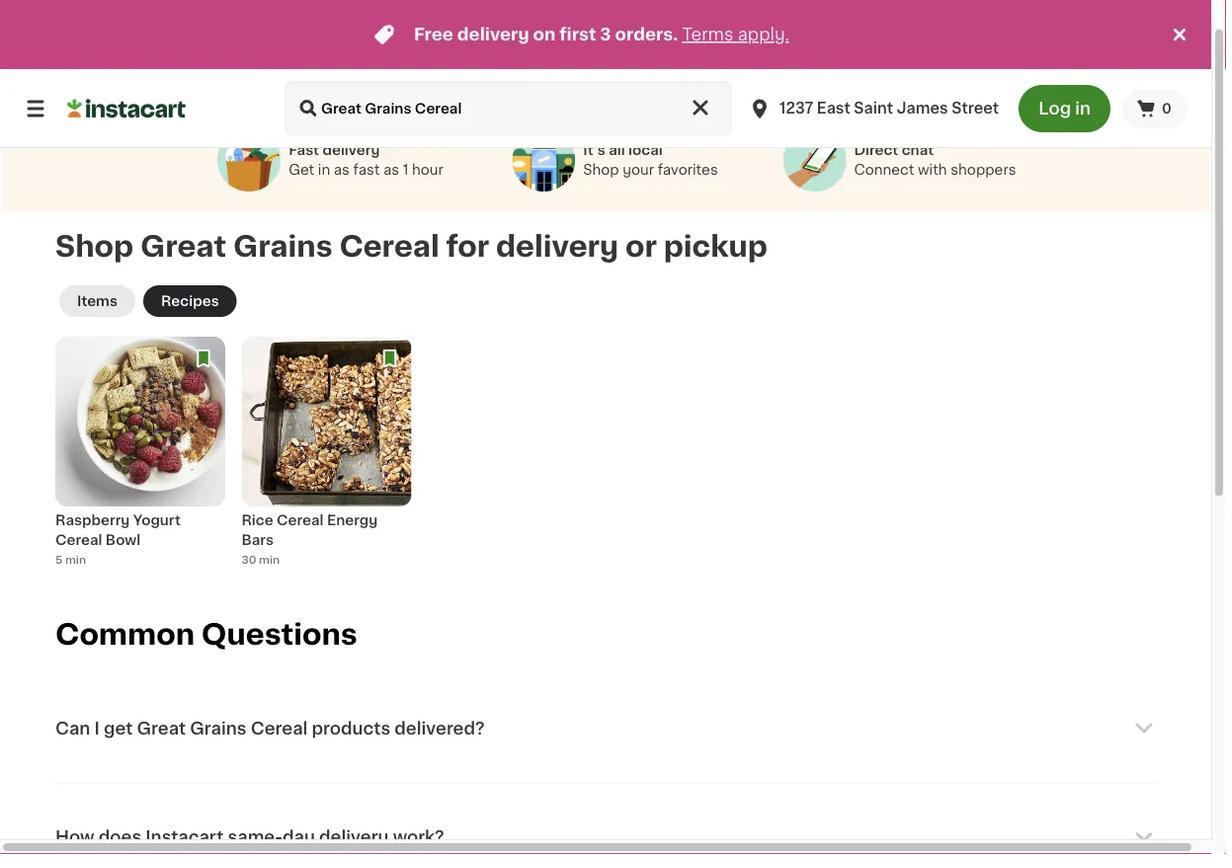 Task type: vqa. For each thing, say whether or not it's contained in the screenshot.
"search box"
yes



Task type: locate. For each thing, give the bounding box(es) containing it.
recipe card group
[[55, 337, 225, 580], [242, 337, 412, 580]]

east
[[817, 101, 851, 116]]

does
[[99, 830, 141, 847]]

delivery right fast
[[323, 144, 380, 158]]

cereal inside rice cereal energy bars
[[277, 514, 324, 528]]

recipe card group containing rice cereal energy bars
[[242, 337, 412, 580]]

instacart logo image
[[67, 97, 186, 121]]

how
[[55, 830, 94, 847]]

great up recipes
[[140, 233, 226, 261]]

local
[[629, 144, 663, 158]]

1 horizontal spatial min
[[259, 555, 280, 566]]

items
[[77, 295, 118, 309]]

same-
[[228, 830, 283, 847]]

yogurt
[[133, 514, 181, 528]]

day
[[283, 830, 315, 847]]

min right 5
[[65, 555, 86, 566]]

grains
[[233, 233, 333, 261], [190, 721, 247, 738]]

can i get great grains cereal products delivered? button
[[55, 694, 1156, 765]]

5 min
[[55, 555, 86, 566]]

0 button
[[1123, 89, 1188, 128]]

in
[[1075, 100, 1091, 117]]

james
[[897, 101, 948, 116]]

delivery right day
[[319, 830, 389, 847]]

common
[[55, 622, 195, 650]]

1 recipe card group from the left
[[55, 337, 225, 580]]

0 horizontal spatial min
[[65, 555, 86, 566]]

great
[[140, 233, 226, 261], [137, 721, 186, 738]]

delivered?
[[395, 721, 485, 738]]

all
[[609, 144, 625, 158]]

1237 east saint james street button
[[740, 81, 1007, 136], [748, 81, 999, 136]]

raspberry yogurt cereal bowl
[[55, 514, 181, 548]]

1 min from the left
[[65, 555, 86, 566]]

great right get
[[137, 721, 186, 738]]

work?
[[393, 830, 444, 847]]

0 horizontal spatial recipe card group
[[55, 337, 225, 580]]

direct chat
[[854, 144, 934, 158]]

questions
[[201, 622, 358, 650]]

2 min from the left
[[259, 555, 280, 566]]

1 vertical spatial grains
[[190, 721, 247, 738]]

pickup
[[664, 233, 768, 261]]

1 vertical spatial great
[[137, 721, 186, 738]]

cereal up 5 min
[[55, 534, 102, 548]]

cereal
[[339, 233, 439, 261], [277, 514, 324, 528], [55, 534, 102, 548], [251, 721, 308, 738]]

cereal left products
[[251, 721, 308, 738]]

great inside dropdown button
[[137, 721, 186, 738]]

delivery left the on
[[457, 26, 529, 43]]

cereal right rice
[[277, 514, 324, 528]]

grains down fast
[[233, 233, 333, 261]]

min right 30
[[259, 555, 280, 566]]

None search field
[[285, 81, 732, 136]]

on
[[533, 26, 556, 43]]

min for bowl
[[65, 555, 86, 566]]

delivery
[[457, 26, 529, 43], [323, 144, 380, 158], [496, 233, 619, 261], [319, 830, 389, 847]]

shop great grains cereal for delivery or pickup
[[55, 233, 768, 261]]

2 recipe card group from the left
[[242, 337, 412, 580]]

can i get great grains cereal products delivered?
[[55, 721, 485, 738]]

delivery inside how does instacart same-day delivery work? dropdown button
[[319, 830, 389, 847]]

recipes button
[[143, 286, 237, 318]]

how does instacart same-day delivery work?
[[55, 830, 444, 847]]

apply.
[[738, 26, 790, 43]]

common questions
[[55, 622, 358, 650]]

free
[[414, 26, 453, 43]]

first
[[560, 26, 596, 43]]

min
[[65, 555, 86, 566], [259, 555, 280, 566]]

for
[[446, 233, 489, 261]]

log in button
[[1019, 85, 1111, 132]]

1 horizontal spatial recipe card group
[[242, 337, 412, 580]]

grains inside dropdown button
[[190, 721, 247, 738]]

1 1237 east saint james street button from the left
[[740, 81, 1007, 136]]

cereal left for
[[339, 233, 439, 261]]

grains down common questions at the left of page
[[190, 721, 247, 738]]

delivery left or
[[496, 233, 619, 261]]



Task type: describe. For each thing, give the bounding box(es) containing it.
1237
[[780, 101, 813, 116]]

it's all local
[[583, 144, 663, 158]]

Search field
[[285, 81, 732, 136]]

direct
[[854, 144, 899, 158]]

bowl
[[106, 534, 141, 548]]

how does instacart same-day delivery work? button
[[55, 803, 1156, 855]]

chat
[[902, 144, 934, 158]]

shop
[[55, 233, 134, 261]]

instacart
[[146, 830, 224, 847]]

can
[[55, 721, 90, 738]]

cereal inside raspberry yogurt cereal bowl
[[55, 534, 102, 548]]

30 min
[[242, 555, 280, 566]]

rice
[[242, 514, 273, 528]]

energy
[[327, 514, 378, 528]]

saint
[[854, 101, 893, 116]]

or
[[625, 233, 657, 261]]

min for bars
[[259, 555, 280, 566]]

delivery inside limited time offer region
[[457, 26, 529, 43]]

get
[[104, 721, 133, 738]]

limited time offer region
[[0, 0, 1168, 69]]

0 vertical spatial great
[[140, 233, 226, 261]]

bars
[[242, 534, 274, 548]]

5
[[55, 555, 63, 566]]

0 vertical spatial grains
[[233, 233, 333, 261]]

rice cereal energy bars
[[242, 514, 378, 548]]

items button
[[59, 286, 135, 318]]

fast delivery
[[289, 144, 380, 158]]

log in
[[1039, 100, 1091, 117]]

street
[[952, 101, 999, 116]]

2 1237 east saint james street button from the left
[[748, 81, 999, 136]]

free delivery on first 3 orders. terms apply.
[[414, 26, 790, 43]]

it's
[[583, 144, 606, 158]]

log
[[1039, 100, 1071, 117]]

i
[[94, 721, 100, 738]]

fast
[[289, 144, 319, 158]]

cereal inside dropdown button
[[251, 721, 308, 738]]

recipe card group containing raspberry yogurt cereal bowl
[[55, 337, 225, 580]]

3
[[600, 26, 611, 43]]

recipes
[[161, 295, 219, 309]]

products
[[312, 721, 390, 738]]

raspberry
[[55, 514, 130, 528]]

1237 east saint james street
[[780, 101, 999, 116]]

30
[[242, 555, 256, 566]]

0
[[1162, 102, 1172, 116]]

orders.
[[615, 26, 678, 43]]

terms
[[682, 26, 734, 43]]

terms apply. link
[[682, 26, 790, 43]]



